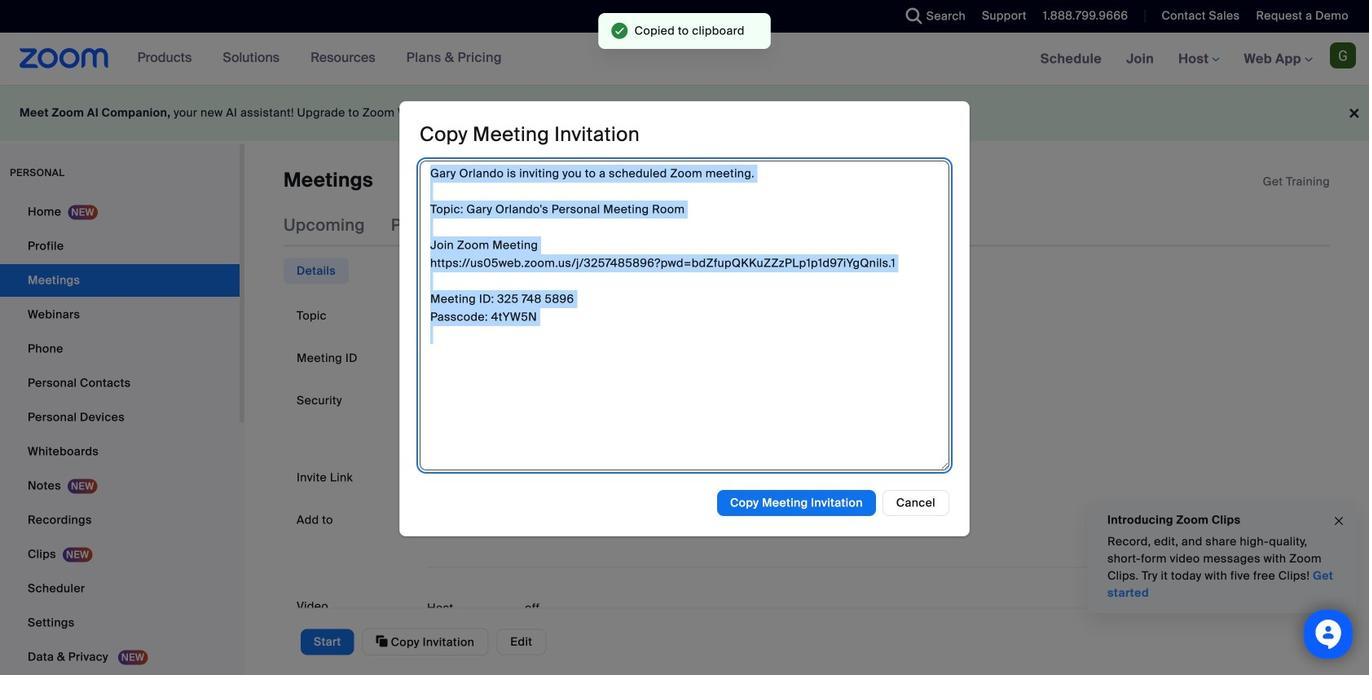 Task type: locate. For each thing, give the bounding box(es) containing it.
0 vertical spatial checked image
[[427, 394, 439, 410]]

btn image
[[427, 513, 444, 529]]

dialog
[[400, 101, 970, 537]]

checked image
[[427, 394, 439, 410], [427, 424, 439, 441]]

heading
[[420, 122, 640, 147]]

tab list
[[284, 258, 349, 284]]

product information navigation
[[125, 33, 514, 85]]

personal menu menu
[[0, 196, 240, 675]]

footer
[[0, 85, 1370, 141]]

application
[[1264, 174, 1331, 190], [427, 465, 1318, 491]]

banner
[[0, 33, 1370, 86]]

add to yahoo calendar image
[[772, 513, 788, 529]]

success image
[[612, 23, 628, 39]]

1 checked image from the top
[[427, 394, 439, 410]]

1 vertical spatial checked image
[[427, 424, 439, 441]]

meetings navigation
[[1029, 33, 1370, 86]]

tabs of meeting tab list
[[284, 204, 808, 247]]

tab
[[284, 258, 349, 284]]



Task type: vqa. For each thing, say whether or not it's contained in the screenshot.
first menu item from the bottom of the the Admin Menu menu
no



Task type: describe. For each thing, give the bounding box(es) containing it.
2 checked image from the top
[[427, 424, 439, 441]]

add to outlook calendar (.ics) image
[[582, 513, 598, 529]]

copy image
[[376, 634, 388, 649]]

close image
[[1333, 512, 1346, 531]]

0 vertical spatial application
[[1264, 174, 1331, 190]]

1 vertical spatial application
[[427, 465, 1318, 491]]

copy invitation content text field
[[420, 161, 950, 471]]



